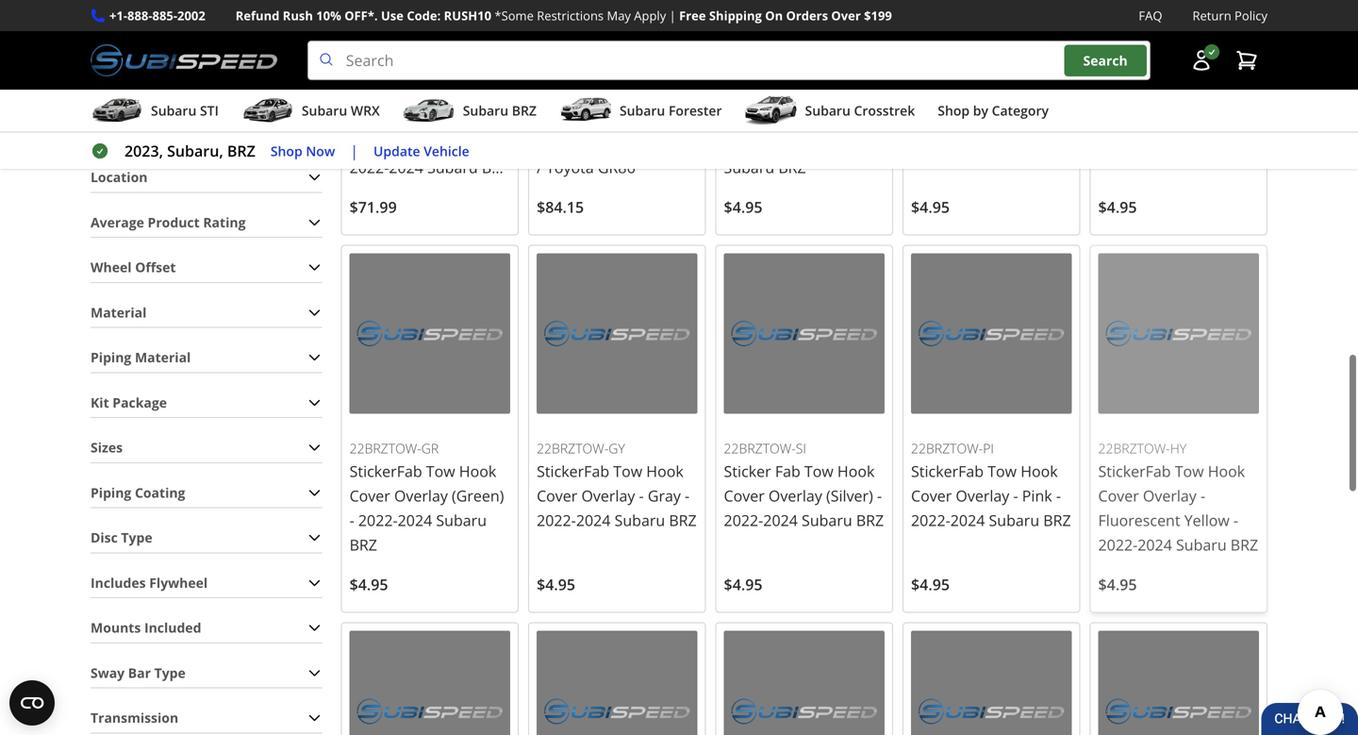 Task type: locate. For each thing, give the bounding box(es) containing it.
1 piping from the top
[[91, 348, 131, 366]]

cover inside 22brztow-pi stickerfab tow hook cover overlay - pink - 2022-2024 subaru brz
[[912, 486, 952, 506]]

type right bar
[[154, 664, 186, 682]]

22brztow-pi stickerfab tow hook cover overlay - pink - 2022-2024 subaru brz
[[912, 439, 1072, 531]]

kit inside dress up bolts titanium hardware door kit (purple) - 2022-2024 subaru brz / toyota gr86
[[389, 132, 407, 153]]

1 vertical spatial shop
[[271, 142, 303, 160]]

update vehicle button
[[374, 140, 470, 162]]

0 vertical spatial type
[[121, 529, 153, 546]]

shop inside 'dropdown button'
[[938, 102, 970, 119]]

2024 down fluorescent
[[1138, 535, 1173, 555]]

stickerfab tow hook cover overlay with "tow" logo - orange - 2022-2024 subaru brz image
[[350, 631, 511, 735]]

stickerfab tow hook cover overlay - gray - 2022-2024 subaru brz image
[[537, 253, 698, 414]]

subaru wrx button
[[241, 94, 380, 131]]

0 vertical spatial kit
[[389, 132, 407, 153]]

(purple)
[[411, 132, 466, 153]]

22brztow-hb
[[724, 61, 814, 79]]

2024 down (purple)
[[389, 157, 424, 177]]

22brztow-si sticker fab tow hook cover overlay (silver) - 2022-2024 subaru brz
[[724, 439, 884, 531]]

2022- inside stickerfab tow hook cover overlay - blue - 2022-2024 subaru brz
[[912, 132, 951, 153]]

/ down door
[[350, 181, 355, 202]]

stickerfab down 22brztow-bl
[[912, 83, 984, 104]]

1 vertical spatial toyota
[[359, 181, 407, 202]]

2024 down fab
[[764, 510, 798, 531]]

0 vertical spatial gr86
[[598, 157, 636, 177]]

brz inside 22brztow-pi stickerfab tow hook cover overlay - pink - 2022-2024 subaru brz
[[1044, 510, 1072, 531]]

subaru inside perrin brz/gr86 engine cover (black) - 2022-2024 subaru brz / toyota gr86
[[615, 132, 665, 153]]

2022- inside 22brztow-si sticker fab tow hook cover overlay (silver) - 2022-2024 subaru brz
[[724, 510, 764, 531]]

-
[[827, 108, 832, 128], [683, 108, 688, 128], [1014, 108, 1019, 128], [1058, 108, 1063, 128], [1201, 108, 1206, 128], [1255, 108, 1260, 128], [470, 132, 475, 153], [802, 132, 806, 153], [878, 486, 882, 506], [639, 486, 644, 506], [685, 486, 690, 506], [1014, 486, 1019, 506], [1057, 486, 1062, 506], [1201, 486, 1206, 506], [350, 510, 355, 531], [1234, 510, 1239, 531]]

| left free
[[670, 7, 676, 24]]

stickerfab tow hook cover overlay - hyperblue - 2022-2024 subaru brz
[[724, 83, 884, 177]]

a subaru forester thumbnail image image
[[560, 96, 612, 125]]

0 horizontal spatial toyota
[[359, 181, 407, 202]]

gr86 inside perrin brz/gr86 engine cover (black) - 2022-2024 subaru brz / toyota gr86
[[598, 157, 636, 177]]

stickerfab down "pi"
[[912, 461, 984, 481]]

stickerfab down gr
[[350, 461, 422, 481]]

material
[[91, 303, 147, 321], [135, 348, 191, 366]]

22brztow- for 22brztow-hb
[[724, 61, 796, 79]]

tow inside stickerfab tow hook cover overlay - white - 2022-2024 subaru brz
[[1176, 83, 1205, 104]]

|
[[670, 7, 676, 24], [350, 141, 359, 161]]

piping down sizes
[[91, 484, 131, 501]]

tow down wh
[[1176, 83, 1205, 104]]

2022- inside stickerfab tow hook cover overlay - white - 2022-2024 subaru brz
[[1099, 132, 1138, 153]]

tow down hy
[[1176, 461, 1205, 481]]

code:
[[407, 7, 441, 24]]

1 vertical spatial /
[[350, 181, 355, 202]]

/
[[537, 157, 543, 177], [350, 181, 355, 202]]

2022- inside dress up bolts titanium hardware door kit (purple) - 2022-2024 subaru brz / toyota gr86
[[350, 157, 389, 177]]

bl
[[983, 61, 999, 79]]

gr86 down subaru forester dropdown button
[[598, 157, 636, 177]]

22brztow- for 22brztow-gr stickerfab tow hook cover overlay (green) - 2022-2024 subaru brz
[[350, 439, 422, 457]]

22brztow- inside 22brztow-hy stickerfab tow hook cover overlay - fluorescent yellow - 2022-2024 subaru brz
[[1099, 439, 1171, 457]]

sticker fab tow hook cover overlay with "tow" logo (gold) - 2022-2024 subaru brz image
[[912, 631, 1072, 735]]

22brztow- for 22brztow-pi stickerfab tow hook cover overlay - pink - 2022-2024 subaru brz
[[912, 439, 983, 457]]

tow down bl
[[988, 83, 1017, 104]]

brz inside perrin brz/gr86 engine cover (black) - 2022-2024 subaru brz / toyota gr86
[[669, 132, 697, 153]]

1 horizontal spatial /
[[537, 157, 543, 177]]

- inside dress up bolts titanium hardware door kit (purple) - 2022-2024 subaru brz / toyota gr86
[[470, 132, 475, 153]]

offset
[[135, 258, 176, 276]]

tow down gy
[[614, 461, 643, 481]]

2023,
[[125, 141, 163, 161]]

subaru inside 22brztow-gy stickerfab tow hook cover overlay - gray - 2022-2024 subaru brz
[[615, 510, 665, 531]]

type
[[121, 529, 153, 546], [154, 664, 186, 682]]

22brztow- inside 22brztow-si sticker fab tow hook cover overlay (silver) - 2022-2024 subaru brz
[[724, 439, 796, 457]]

hook inside 22brztow-pi stickerfab tow hook cover overlay - pink - 2022-2024 subaru brz
[[1021, 461, 1058, 481]]

location button
[[91, 163, 322, 192]]

gr86 inside dress up bolts titanium hardware door kit (purple) - 2022-2024 subaru brz / toyota gr86
[[411, 181, 448, 202]]

psp-
[[537, 61, 564, 79]]

1 horizontal spatial type
[[154, 664, 186, 682]]

22brztow-gr stickerfab tow hook cover overlay (green) - 2022-2024 subaru brz
[[350, 439, 504, 555]]

- inside perrin brz/gr86 engine cover (black) - 2022-2024 subaru brz / toyota gr86
[[683, 108, 688, 128]]

stickerfab down gy
[[537, 461, 610, 481]]

cover inside 22brztow-gy stickerfab tow hook cover overlay - gray - 2022-2024 subaru brz
[[537, 486, 578, 506]]

search input field
[[307, 41, 1151, 80]]

kit inside dropdown button
[[91, 393, 109, 411]]

2022-
[[810, 132, 850, 153], [537, 132, 576, 153], [912, 132, 951, 153], [1099, 132, 1138, 153], [350, 157, 389, 177], [358, 510, 398, 531], [724, 510, 764, 531], [537, 510, 576, 531], [912, 510, 951, 531], [1099, 535, 1138, 555]]

cover inside 22brztow-gr stickerfab tow hook cover overlay (green) - 2022-2024 subaru brz
[[350, 486, 391, 506]]

22brztow- inside 22brztow-gr stickerfab tow hook cover overlay (green) - 2022-2024 subaru brz
[[350, 439, 422, 457]]

shop
[[938, 102, 970, 119], [271, 142, 303, 160]]

hy
[[1171, 439, 1187, 457]]

22brztow- for 22brztow-gy stickerfab tow hook cover overlay - gray - 2022-2024 subaru brz
[[537, 439, 609, 457]]

0 vertical spatial |
[[670, 7, 676, 24]]

1 horizontal spatial |
[[670, 7, 676, 24]]

2022- inside 22brztow-gr stickerfab tow hook cover overlay (green) - 2022-2024 subaru brz
[[358, 510, 398, 531]]

brz inside "dropdown button"
[[512, 102, 537, 119]]

brz
[[512, 102, 537, 119], [669, 132, 697, 153], [1044, 132, 1072, 153], [1231, 132, 1259, 153], [227, 141, 256, 161], [482, 157, 510, 177], [779, 157, 807, 177], [857, 510, 884, 531], [669, 510, 697, 531], [1044, 510, 1072, 531], [350, 535, 377, 555], [1231, 535, 1259, 555]]

1 vertical spatial type
[[154, 664, 186, 682]]

transmission
[[91, 709, 179, 727]]

a subaru brz thumbnail image image
[[403, 96, 456, 125]]

1 horizontal spatial gr86
[[598, 157, 636, 177]]

dress
[[350, 83, 390, 104]]

brz inside stickerfab tow hook cover overlay - white - 2022-2024 subaru brz
[[1231, 132, 1259, 153]]

policy
[[1235, 7, 1268, 24]]

subaru
[[151, 102, 197, 119], [302, 102, 347, 119], [463, 102, 509, 119], [620, 102, 666, 119], [805, 102, 851, 119], [615, 132, 665, 153], [989, 132, 1040, 153], [1177, 132, 1227, 153], [428, 157, 478, 177], [724, 157, 775, 177], [436, 510, 487, 531], [802, 510, 853, 531], [615, 510, 665, 531], [989, 510, 1040, 531], [1177, 535, 1227, 555]]

subaru inside 22brztow-pi stickerfab tow hook cover overlay - pink - 2022-2024 subaru brz
[[989, 510, 1040, 531]]

hook inside 22brztow-gy stickerfab tow hook cover overlay - gray - 2022-2024 subaru brz
[[647, 461, 684, 481]]

2024 down subaru crosstrek
[[850, 132, 884, 153]]

restrictions
[[537, 7, 604, 24]]

2024 inside dress up bolts titanium hardware door kit (purple) - 2022-2024 subaru brz / toyota gr86
[[389, 157, 424, 177]]

mounts included button
[[91, 614, 322, 643]]

material down wheel
[[91, 303, 147, 321]]

by
[[974, 102, 989, 119]]

tow inside 22brztow-gy stickerfab tow hook cover overlay - gray - 2022-2024 subaru brz
[[614, 461, 643, 481]]

kit left package
[[91, 393, 109, 411]]

subaru inside stickerfab tow hook cover overlay - blue - 2022-2024 subaru brz
[[989, 132, 1040, 153]]

tow down gr
[[426, 461, 455, 481]]

1 vertical spatial kit
[[91, 393, 109, 411]]

button image
[[1191, 49, 1214, 72]]

now
[[306, 142, 335, 160]]

faq
[[1139, 7, 1163, 24]]

gr86 down the update vehicle button
[[411, 181, 448, 202]]

tow inside 22brztow-hy stickerfab tow hook cover overlay - fluorescent yellow - 2022-2024 subaru brz
[[1176, 461, 1205, 481]]

wrx
[[351, 102, 380, 119]]

tow down the si
[[805, 461, 834, 481]]

+1-888-885-2002
[[109, 7, 205, 24]]

2022- inside 22brztow-gy stickerfab tow hook cover overlay - gray - 2022-2024 subaru brz
[[537, 510, 576, 531]]

2024 inside 22brztow-gy stickerfab tow hook cover overlay - gray - 2022-2024 subaru brz
[[576, 510, 611, 531]]

tow down "pi"
[[988, 461, 1017, 481]]

shop left now
[[271, 142, 303, 160]]

stickerfab down 22brztow-wh
[[1099, 83, 1172, 104]]

toyota
[[546, 157, 594, 177], [359, 181, 407, 202]]

tow inside stickerfab tow hook cover overlay - hyperblue - 2022-2024 subaru brz
[[801, 83, 830, 104]]

stickerfab tow hook cover overlay (green) - 2022-2024 subaru brz image
[[350, 253, 511, 414]]

subaru forester
[[620, 102, 722, 119]]

wh
[[1171, 61, 1192, 79]]

disc type
[[91, 529, 153, 546]]

hook inside 22brztow-hy stickerfab tow hook cover overlay - fluorescent yellow - 2022-2024 subaru brz
[[1209, 461, 1246, 481]]

brz inside 22brztow-gr stickerfab tow hook cover overlay (green) - 2022-2024 subaru brz
[[350, 535, 377, 555]]

1 vertical spatial gr86
[[411, 181, 448, 202]]

$84.15
[[537, 197, 584, 217]]

subaru crosstrek button
[[745, 94, 916, 131]]

1 horizontal spatial kit
[[389, 132, 407, 153]]

2024 down gy
[[576, 510, 611, 531]]

(black)
[[633, 108, 679, 128]]

2024 down by
[[951, 132, 986, 153]]

brz/gr86
[[593, 83, 663, 104]]

2024 down gr
[[398, 510, 432, 531]]

cover inside 22brztow-hy stickerfab tow hook cover overlay - fluorescent yellow - 2022-2024 subaru brz
[[1099, 486, 1140, 506]]

brz inside 22brztow-si sticker fab tow hook cover overlay (silver) - 2022-2024 subaru brz
[[857, 510, 884, 531]]

kit package
[[91, 393, 167, 411]]

2024 down 22brztow-wh
[[1138, 132, 1173, 153]]

pi
[[983, 439, 995, 457]]

overlay inside 22brztow-hy stickerfab tow hook cover overlay - fluorescent yellow - 2022-2024 subaru brz
[[1144, 486, 1197, 506]]

stickerfab tow hook cover overlay - hyperblue - 2022-2024 subaru brz image
[[724, 0, 885, 36]]

$4.95 for sticker fab tow hook cover overlay (silver) - 2022-2024 subaru brz
[[724, 574, 763, 595]]

0 horizontal spatial gr86
[[411, 181, 448, 202]]

$199
[[865, 7, 893, 24]]

0 vertical spatial /
[[537, 157, 543, 177]]

0 horizontal spatial type
[[121, 529, 153, 546]]

2024 inside 22brztow-hy stickerfab tow hook cover overlay - fluorescent yellow - 2022-2024 subaru brz
[[1138, 535, 1173, 555]]

brz inside 22brztow-hy stickerfab tow hook cover overlay - fluorescent yellow - 2022-2024 subaru brz
[[1231, 535, 1259, 555]]

tow inside 22brztow-pi stickerfab tow hook cover overlay - pink - 2022-2024 subaru brz
[[988, 461, 1017, 481]]

engine
[[537, 108, 584, 128]]

2024 inside stickerfab tow hook cover overlay - blue - 2022-2024 subaru brz
[[951, 132, 986, 153]]

tow inside 22brztow-si sticker fab tow hook cover overlay (silver) - 2022-2024 subaru brz
[[805, 461, 834, 481]]

toyota inside dress up bolts titanium hardware door kit (purple) - 2022-2024 subaru brz / toyota gr86
[[359, 181, 407, 202]]

1 vertical spatial piping
[[91, 484, 131, 501]]

2 piping from the top
[[91, 484, 131, 501]]

shop left by
[[938, 102, 970, 119]]

sizes
[[91, 438, 123, 456]]

0 vertical spatial toyota
[[546, 157, 594, 177]]

update vehicle
[[374, 142, 470, 160]]

piping inside piping coating dropdown button
[[91, 484, 131, 501]]

sticker fab tow hook cover overlay (silver) - 2022-2024 subaru brz image
[[724, 253, 885, 414]]

$4.95 for stickerfab tow hook cover overlay (green) - 2022-2024 subaru brz
[[350, 574, 388, 595]]

2024 down "pi"
[[951, 510, 986, 531]]

subaru,
[[167, 141, 223, 161]]

0 horizontal spatial shop
[[271, 142, 303, 160]]

toy-046-ti-prp
[[350, 61, 443, 79]]

*some
[[495, 7, 534, 24]]

(silver)
[[827, 486, 874, 506]]

orders
[[787, 7, 829, 24]]

- inside 22brztow-gr stickerfab tow hook cover overlay (green) - 2022-2024 subaru brz
[[350, 510, 355, 531]]

2022- inside 22brztow-pi stickerfab tow hook cover overlay - pink - 2022-2024 subaru brz
[[912, 510, 951, 531]]

22brztow- inside 22brztow-pi stickerfab tow hook cover overlay - pink - 2022-2024 subaru brz
[[912, 439, 983, 457]]

wheel offset button
[[91, 253, 322, 282]]

stickerfab tow hook cover overlay with "tow" logo - blue - 2022-2024 subaru brz image
[[724, 631, 885, 735]]

/ up $84.15
[[537, 157, 543, 177]]

refund
[[236, 7, 280, 24]]

2024 inside perrin brz/gr86 engine cover (black) - 2022-2024 subaru brz / toyota gr86
[[576, 132, 611, 153]]

subaru forester button
[[560, 94, 722, 131]]

stickerfab tow hook cover overlay with "tow" logo - gray - 2022-2024 subaru brz image
[[537, 631, 698, 735]]

subispeed logo image
[[91, 41, 277, 80]]

1 horizontal spatial toyota
[[546, 157, 594, 177]]

cover
[[724, 108, 765, 128], [588, 108, 629, 128], [912, 108, 952, 128], [1099, 108, 1140, 128], [350, 486, 391, 506], [724, 486, 765, 506], [537, 486, 578, 506], [912, 486, 952, 506], [1099, 486, 1140, 506]]

1 vertical spatial |
[[350, 141, 359, 161]]

overlay inside 22brztow-gr stickerfab tow hook cover overlay (green) - 2022-2024 subaru brz
[[394, 486, 448, 506]]

stickerfab down 22brztow-hb
[[724, 83, 797, 104]]

0 vertical spatial piping
[[91, 348, 131, 366]]

1 horizontal spatial shop
[[938, 102, 970, 119]]

cover inside stickerfab tow hook cover overlay - white - 2022-2024 subaru brz
[[1099, 108, 1140, 128]]

kit
[[389, 132, 407, 153], [91, 393, 109, 411]]

$71.99
[[350, 197, 397, 217]]

overlay inside 22brztow-pi stickerfab tow hook cover overlay - pink - 2022-2024 subaru brz
[[956, 486, 1010, 506]]

2002
[[177, 7, 205, 24]]

| right now
[[350, 141, 359, 161]]

eng-
[[564, 61, 595, 79]]

kit down titanium
[[389, 132, 407, 153]]

stickerfab up fluorescent
[[1099, 461, 1172, 481]]

search button
[[1065, 45, 1147, 76]]

toyota down update
[[359, 181, 407, 202]]

2024 down a subaru forester thumbnail image
[[576, 132, 611, 153]]

material up package
[[135, 348, 191, 366]]

2024
[[850, 132, 884, 153], [576, 132, 611, 153], [951, 132, 986, 153], [1138, 132, 1173, 153], [389, 157, 424, 177], [398, 510, 432, 531], [764, 510, 798, 531], [576, 510, 611, 531], [951, 510, 986, 531], [1138, 535, 1173, 555]]

fluorescent
[[1099, 510, 1181, 531]]

/ inside perrin brz/gr86 engine cover (black) - 2022-2024 subaru brz / toyota gr86
[[537, 157, 543, 177]]

bolts
[[418, 83, 453, 104]]

2024 inside stickerfab tow hook cover overlay - hyperblue - 2022-2024 subaru brz
[[850, 132, 884, 153]]

0 horizontal spatial kit
[[91, 393, 109, 411]]

on
[[766, 7, 783, 24]]

coating
[[135, 484, 185, 501]]

tow down hb
[[801, 83, 830, 104]]

subaru sti button
[[91, 94, 219, 131]]

hook
[[834, 83, 871, 104], [1021, 83, 1058, 104], [1209, 83, 1246, 104], [459, 461, 497, 481], [838, 461, 875, 481], [647, 461, 684, 481], [1021, 461, 1058, 481], [1209, 461, 1246, 481]]

shop for shop now
[[271, 142, 303, 160]]

piping up kit package
[[91, 348, 131, 366]]

1 vertical spatial material
[[135, 348, 191, 366]]

0 horizontal spatial |
[[350, 141, 359, 161]]

rating
[[203, 213, 246, 231]]

type right disc
[[121, 529, 153, 546]]

piping
[[91, 348, 131, 366], [91, 484, 131, 501]]

toyota inside perrin brz/gr86 engine cover (black) - 2022-2024 subaru brz / toyota gr86
[[546, 157, 594, 177]]

0 horizontal spatial /
[[350, 181, 355, 202]]

0 vertical spatial shop
[[938, 102, 970, 119]]

toyota up $84.15
[[546, 157, 594, 177]]

gr
[[422, 439, 439, 457]]



Task type: describe. For each thing, give the bounding box(es) containing it.
subaru crosstrek
[[805, 102, 916, 119]]

piping material
[[91, 348, 191, 366]]

brz inside stickerfab tow hook cover overlay - blue - 2022-2024 subaru brz
[[1044, 132, 1072, 153]]

product
[[148, 213, 200, 231]]

return
[[1193, 7, 1232, 24]]

$4.95 for stickerfab tow hook cover overlay - gray - 2022-2024 subaru brz
[[537, 574, 576, 595]]

22brztow- for 22brztow-bl
[[912, 61, 983, 79]]

$4.95 for stickerfab tow hook cover overlay - white - 2022-2024 subaru brz
[[1099, 197, 1138, 217]]

subaru wrx
[[302, 102, 380, 119]]

search
[[1084, 51, 1128, 69]]

piping coating
[[91, 484, 185, 501]]

+1-
[[109, 7, 127, 24]]

perrin brz/gr86 engine cover (black) - 2022-2024 subaru brz / toyota gr86
[[537, 83, 697, 177]]

hyperblue
[[724, 132, 798, 153]]

stickerfab inside stickerfab tow hook cover overlay - blue - 2022-2024 subaru brz
[[912, 83, 984, 104]]

subaru inside 22brztow-si sticker fab tow hook cover overlay (silver) - 2022-2024 subaru brz
[[802, 510, 853, 531]]

may
[[607, 7, 631, 24]]

type inside 'dropdown button'
[[154, 664, 186, 682]]

dress up bolts titanium hardware door kit (purple) - 2022-2024 subaru brz / toyota gr86 image
[[350, 0, 511, 36]]

stickerfab inside 22brztow-pi stickerfab tow hook cover overlay - pink - 2022-2024 subaru brz
[[912, 461, 984, 481]]

22brztow- for 22brztow-hy stickerfab tow hook cover overlay - fluorescent yellow - 2022-2024 subaru brz
[[1099, 439, 1171, 457]]

forester
[[669, 102, 722, 119]]

stickerfab inside 22brztow-hy stickerfab tow hook cover overlay - fluorescent yellow - 2022-2024 subaru brz
[[1099, 461, 1172, 481]]

psp-eng-162bk
[[537, 61, 633, 79]]

sticker
[[724, 461, 772, 481]]

toy-
[[350, 61, 378, 79]]

stickerfab inside stickerfab tow hook cover overlay - white - 2022-2024 subaru brz
[[1099, 83, 1172, 104]]

bar
[[128, 664, 151, 682]]

average product rating button
[[91, 208, 322, 237]]

brz inside stickerfab tow hook cover overlay - hyperblue - 2022-2024 subaru brz
[[779, 157, 807, 177]]

gray
[[648, 486, 681, 506]]

subaru sti
[[151, 102, 219, 119]]

overlay inside stickerfab tow hook cover overlay - white - 2022-2024 subaru brz
[[1144, 108, 1197, 128]]

piping coating button
[[91, 478, 322, 507]]

return policy
[[1193, 7, 1268, 24]]

overlay inside stickerfab tow hook cover overlay - hyperblue - 2022-2024 subaru brz
[[769, 108, 823, 128]]

subaru inside 22brztow-gr stickerfab tow hook cover overlay (green) - 2022-2024 subaru brz
[[436, 510, 487, 531]]

flywheel
[[149, 574, 208, 592]]

hook inside 22brztow-si sticker fab tow hook cover overlay (silver) - 2022-2024 subaru brz
[[838, 461, 875, 481]]

stickerfab inside 22brztow-gy stickerfab tow hook cover overlay - gray - 2022-2024 subaru brz
[[537, 461, 610, 481]]

885-
[[152, 7, 177, 24]]

shop by category button
[[938, 94, 1049, 131]]

faq link
[[1139, 6, 1163, 26]]

2022- inside stickerfab tow hook cover overlay - hyperblue - 2022-2024 subaru brz
[[810, 132, 850, 153]]

tow inside 22brztow-gr stickerfab tow hook cover overlay (green) - 2022-2024 subaru brz
[[426, 461, 455, 481]]

brz inside dress up bolts titanium hardware door kit (purple) - 2022-2024 subaru brz / toyota gr86
[[482, 157, 510, 177]]

$4.95 for stickerfab tow hook cover overlay - fluorescent yellow - 2022-2024 subaru brz
[[1099, 574, 1138, 595]]

hook inside stickerfab tow hook cover overlay - hyperblue - 2022-2024 subaru brz
[[834, 83, 871, 104]]

blue
[[1023, 108, 1054, 128]]

sti
[[200, 102, 219, 119]]

subaru inside stickerfab tow hook cover overlay - hyperblue - 2022-2024 subaru brz
[[724, 157, 775, 177]]

si
[[796, 439, 807, 457]]

ti-
[[405, 61, 419, 79]]

pink
[[1023, 486, 1053, 506]]

overlay inside 22brztow-gy stickerfab tow hook cover overlay - gray - 2022-2024 subaru brz
[[582, 486, 635, 506]]

perrin brz/gr86 engine cover (black) - 2022-2024 subaru brz / toyota gr86 image
[[537, 0, 698, 36]]

subaru brz
[[463, 102, 537, 119]]

shop now
[[271, 142, 335, 160]]

piping for piping coating
[[91, 484, 131, 501]]

kit package button
[[91, 388, 322, 417]]

open widget image
[[9, 680, 55, 726]]

fab
[[776, 461, 801, 481]]

sway bar type button
[[91, 659, 322, 688]]

rush
[[283, 7, 313, 24]]

(green)
[[452, 486, 504, 506]]

10%
[[316, 7, 341, 24]]

0 vertical spatial material
[[91, 303, 147, 321]]

a subaru crosstrek thumbnail image image
[[745, 96, 798, 125]]

046-
[[378, 61, 405, 79]]

22brztow-bl
[[912, 61, 999, 79]]

door
[[350, 132, 385, 153]]

stickerfab tow hook cover overlay - blue - 2022-2024 subaru brz image
[[912, 0, 1072, 36]]

prp
[[419, 61, 443, 79]]

type inside dropdown button
[[121, 529, 153, 546]]

location
[[91, 168, 148, 186]]

22brztow-hy stickerfab tow hook cover overlay - fluorescent yellow - 2022-2024 subaru brz
[[1099, 439, 1259, 555]]

+1-888-885-2002 link
[[109, 6, 205, 26]]

apply
[[634, 7, 666, 24]]

wheel offset
[[91, 258, 176, 276]]

included
[[144, 619, 201, 637]]

a subaru wrx thumbnail image image
[[241, 96, 294, 125]]

162bk
[[595, 61, 633, 79]]

category
[[992, 102, 1049, 119]]

overlay inside stickerfab tow hook cover overlay - blue - 2022-2024 subaru brz
[[956, 108, 1010, 128]]

stickerfab tow hook cover overlay - white - 2022-2024 subaru brz image
[[1099, 0, 1260, 36]]

over
[[832, 7, 861, 24]]

shipping
[[710, 7, 762, 24]]

2024 inside 22brztow-gr stickerfab tow hook cover overlay (green) - 2022-2024 subaru brz
[[398, 510, 432, 531]]

crosstrek
[[854, 102, 916, 119]]

$4.95 for stickerfab tow hook cover overlay - blue - 2022-2024 subaru brz
[[912, 197, 950, 217]]

hook inside 22brztow-gr stickerfab tow hook cover overlay (green) - 2022-2024 subaru brz
[[459, 461, 497, 481]]

subaru inside 22brztow-hy stickerfab tow hook cover overlay - fluorescent yellow - 2022-2024 subaru brz
[[1177, 535, 1227, 555]]

cover inside 22brztow-si sticker fab tow hook cover overlay (silver) - 2022-2024 subaru brz
[[724, 486, 765, 506]]

includes
[[91, 574, 146, 592]]

hook inside stickerfab tow hook cover overlay - blue - 2022-2024 subaru brz
[[1021, 83, 1058, 104]]

subaru inside dress up bolts titanium hardware door kit (purple) - 2022-2024 subaru brz / toyota gr86
[[428, 157, 478, 177]]

2022- inside 22brztow-hy stickerfab tow hook cover overlay - fluorescent yellow - 2022-2024 subaru brz
[[1099, 535, 1138, 555]]

tow inside stickerfab tow hook cover overlay - blue - 2022-2024 subaru brz
[[988, 83, 1017, 104]]

22brztow- for 22brztow-wh
[[1099, 61, 1171, 79]]

22brztow- for 22brztow-si sticker fab tow hook cover overlay (silver) - 2022-2024 subaru brz
[[724, 439, 796, 457]]

gy
[[609, 439, 625, 457]]

cover inside stickerfab tow hook cover overlay - blue - 2022-2024 subaru brz
[[912, 108, 952, 128]]

subaru brz button
[[403, 94, 537, 131]]

cover inside stickerfab tow hook cover overlay - hyperblue - 2022-2024 subaru brz
[[724, 108, 765, 128]]

vehicle
[[424, 142, 470, 160]]

cover inside perrin brz/gr86 engine cover (black) - 2022-2024 subaru brz / toyota gr86
[[588, 108, 629, 128]]

2022- inside perrin brz/gr86 engine cover (black) - 2022-2024 subaru brz / toyota gr86
[[537, 132, 576, 153]]

stickerfab inside 22brztow-gr stickerfab tow hook cover overlay (green) - 2022-2024 subaru brz
[[350, 461, 422, 481]]

stickerfab tow hook cover overlay - fluorescent yellow - 2022-2024 subaru brz image
[[1099, 253, 1260, 414]]

2024 inside stickerfab tow hook cover overlay - white - 2022-2024 subaru brz
[[1138, 132, 1173, 153]]

stickerfab tow hook cover overlay - blue - 2022-2024 subaru brz
[[912, 83, 1072, 153]]

2024 inside 22brztow-pi stickerfab tow hook cover overlay - pink - 2022-2024 subaru brz
[[951, 510, 986, 531]]

titanium
[[350, 108, 412, 128]]

stickerfab tow hook cover overlay with "tow" logo (silver) - 2022-2024 subaru brz image
[[1099, 631, 1260, 735]]

a subaru sti thumbnail image image
[[91, 96, 143, 125]]

- inside 22brztow-si sticker fab tow hook cover overlay (silver) - 2022-2024 subaru brz
[[878, 486, 882, 506]]

overlay inside 22brztow-si sticker fab tow hook cover overlay (silver) - 2022-2024 subaru brz
[[769, 486, 823, 506]]

average
[[91, 213, 144, 231]]

piping for piping material
[[91, 348, 131, 366]]

disc
[[91, 529, 118, 546]]

refund rush 10% off*. use code: rush10 *some restrictions may apply | free shipping on orders over $199
[[236, 7, 893, 24]]

wheel
[[91, 258, 132, 276]]

shop by category
[[938, 102, 1049, 119]]

subaru inside stickerfab tow hook cover overlay - white - 2022-2024 subaru brz
[[1177, 132, 1227, 153]]

stickerfab inside stickerfab tow hook cover overlay - hyperblue - 2022-2024 subaru brz
[[724, 83, 797, 104]]

rush10
[[444, 7, 492, 24]]

hook inside stickerfab tow hook cover overlay - white - 2022-2024 subaru brz
[[1209, 83, 1246, 104]]

$4.95 for stickerfab tow hook cover overlay - pink - 2022-2024 subaru brz
[[912, 574, 950, 595]]

use
[[381, 7, 404, 24]]

transmission button
[[91, 704, 322, 733]]

sizes button
[[91, 433, 322, 462]]

hardware
[[416, 108, 486, 128]]

/ inside dress up bolts titanium hardware door kit (purple) - 2022-2024 subaru brz / toyota gr86
[[350, 181, 355, 202]]

sway
[[91, 664, 125, 682]]

brz inside 22brztow-gy stickerfab tow hook cover overlay - gray - 2022-2024 subaru brz
[[669, 510, 697, 531]]

perrin
[[537, 83, 589, 104]]

off*.
[[345, 7, 378, 24]]

2024 inside 22brztow-si sticker fab tow hook cover overlay (silver) - 2022-2024 subaru brz
[[764, 510, 798, 531]]

stickerfab tow hook cover overlay - pink - 2022-2024 subaru brz image
[[912, 253, 1072, 414]]

shop for shop by category
[[938, 102, 970, 119]]

$4.95 for stickerfab tow hook cover overlay - hyperblue - 2022-2024 subaru brz
[[724, 197, 763, 217]]

subaru inside dropdown button
[[302, 102, 347, 119]]

sway bar type
[[91, 664, 186, 682]]

shop now link
[[271, 140, 335, 162]]

subaru inside "dropdown button"
[[463, 102, 509, 119]]

free
[[680, 7, 706, 24]]



Task type: vqa. For each thing, say whether or not it's contained in the screenshot.
Yellow
yes



